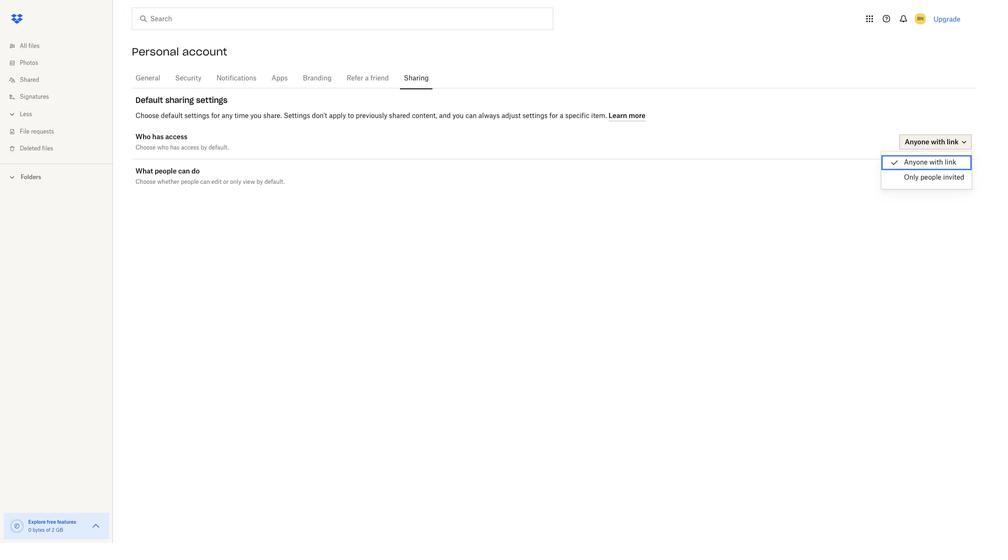 Task type: vqa. For each thing, say whether or not it's contained in the screenshot.
the leftmost 'By'
yes



Task type: describe. For each thing, give the bounding box(es) containing it.
0 horizontal spatial can
[[178, 167, 190, 175]]

deleted files link
[[8, 140, 113, 157]]

all
[[20, 43, 27, 49]]

list containing all files
[[0, 32, 113, 164]]

apply
[[329, 113, 346, 119]]

less
[[20, 112, 32, 117]]

personal
[[132, 45, 179, 58]]

default. inside what people can do choose whether people can edit or only view by default.
[[265, 179, 285, 185]]

notifications tab
[[213, 67, 260, 90]]

item.
[[591, 113, 607, 119]]

folders button
[[0, 170, 113, 184]]

signatures link
[[8, 88, 113, 105]]

1 for from the left
[[211, 113, 220, 119]]

general
[[136, 75, 160, 82]]

all files
[[20, 43, 40, 49]]

or
[[223, 179, 229, 185]]

default. inside who has access choose who has access by default.
[[209, 145, 229, 151]]

edit
[[211, 179, 222, 185]]

2 horizontal spatial can
[[466, 113, 477, 119]]

friend
[[371, 75, 389, 82]]

to
[[348, 113, 354, 119]]

default sharing settings
[[136, 96, 228, 105]]

only
[[230, 179, 241, 185]]

bytes
[[33, 529, 45, 533]]

default
[[136, 96, 163, 105]]

file requests link
[[8, 123, 113, 140]]

invited
[[943, 175, 965, 181]]

account
[[182, 45, 227, 58]]

security tab
[[171, 67, 205, 90]]

upgrade link
[[934, 15, 961, 23]]

refer a friend tab
[[343, 67, 393, 90]]

upgrade
[[934, 15, 961, 23]]

quota usage element
[[9, 519, 24, 534]]

tab list containing general
[[132, 66, 976, 90]]

files for all files
[[29, 43, 40, 49]]

shared
[[20, 77, 39, 83]]

1 choose from the top
[[136, 113, 159, 119]]

link
[[945, 160, 956, 166]]

sharing tab
[[400, 67, 433, 90]]

gb
[[56, 529, 63, 533]]

with
[[930, 160, 943, 166]]

a inside tab
[[365, 75, 369, 82]]

all files link
[[8, 38, 113, 55]]

photos
[[20, 60, 38, 66]]

choose default settings for any time you share. settings don't apply to previously shared content, and you can always adjust settings for a specific item.
[[136, 113, 609, 119]]

choose inside what people can do choose whether people can edit or only view by default.
[[136, 179, 156, 185]]

anyone with link
[[904, 160, 956, 166]]

whether
[[157, 179, 179, 185]]

settings for default
[[184, 113, 210, 119]]

share.
[[263, 113, 282, 119]]

1 vertical spatial access
[[181, 145, 199, 151]]

2
[[52, 529, 55, 533]]

and
[[439, 113, 451, 119]]

default
[[161, 113, 183, 119]]

people for only
[[921, 175, 942, 181]]

choose inside who has access choose who has access by default.
[[136, 145, 156, 151]]



Task type: locate. For each thing, give the bounding box(es) containing it.
choose
[[136, 113, 159, 119], [136, 145, 156, 151], [136, 179, 156, 185]]

deleted files
[[20, 146, 53, 152]]

dropbox image
[[8, 9, 26, 28]]

1 vertical spatial has
[[170, 145, 180, 151]]

0 horizontal spatial has
[[152, 133, 164, 141]]

for
[[211, 113, 220, 119], [550, 113, 558, 119]]

1 horizontal spatial people
[[181, 179, 199, 185]]

can left the do at the left top
[[178, 167, 190, 175]]

1 horizontal spatial files
[[42, 146, 53, 152]]

what
[[136, 167, 153, 175]]

0 vertical spatial files
[[29, 43, 40, 49]]

for left any
[[211, 113, 220, 119]]

content,
[[412, 113, 437, 119]]

time
[[235, 113, 249, 119]]

0 horizontal spatial you
[[250, 113, 262, 119]]

refer a friend
[[347, 75, 389, 82]]

default. up what people can do choose whether people can edit or only view by default.
[[209, 145, 229, 151]]

1 horizontal spatial by
[[257, 179, 263, 185]]

you right time
[[250, 113, 262, 119]]

by
[[201, 145, 207, 151], [257, 179, 263, 185]]

shared
[[389, 113, 410, 119]]

default. right view
[[265, 179, 285, 185]]

has right who
[[170, 145, 180, 151]]

1 horizontal spatial can
[[200, 179, 210, 185]]

0 vertical spatial by
[[201, 145, 207, 151]]

people down anyone with link
[[921, 175, 942, 181]]

by right view
[[257, 179, 263, 185]]

files right all
[[29, 43, 40, 49]]

deleted
[[20, 146, 41, 152]]

general tab
[[132, 67, 164, 90]]

2 for from the left
[[550, 113, 558, 119]]

do
[[192, 167, 200, 175]]

settings
[[196, 96, 228, 105], [184, 113, 210, 119], [523, 113, 548, 119]]

don't
[[312, 113, 327, 119]]

files
[[29, 43, 40, 49], [42, 146, 53, 152]]

has up who
[[152, 133, 164, 141]]

less image
[[8, 110, 17, 119]]

0 vertical spatial a
[[365, 75, 369, 82]]

view
[[243, 179, 255, 185]]

explore free features 0 bytes of 2 gb
[[28, 520, 76, 533]]

adjust
[[502, 113, 521, 119]]

always
[[479, 113, 500, 119]]

a right refer
[[365, 75, 369, 82]]

1 vertical spatial can
[[178, 167, 190, 175]]

photos link
[[8, 55, 113, 72]]

specific
[[565, 113, 589, 119]]

you
[[250, 113, 262, 119], [453, 113, 464, 119]]

choose down who
[[136, 145, 156, 151]]

1 horizontal spatial has
[[170, 145, 180, 151]]

0 vertical spatial has
[[152, 133, 164, 141]]

branding
[[303, 75, 332, 82]]

people down the do at the left top
[[181, 179, 199, 185]]

apps
[[272, 75, 288, 82]]

files right deleted
[[42, 146, 53, 152]]

2 choose from the top
[[136, 145, 156, 151]]

of
[[46, 529, 50, 533]]

default.
[[209, 145, 229, 151], [265, 179, 285, 185]]

1 vertical spatial files
[[42, 146, 53, 152]]

a left specific on the top right
[[560, 113, 564, 119]]

1 horizontal spatial you
[[453, 113, 464, 119]]

file requests
[[20, 129, 54, 135]]

anyone with link radio item
[[882, 155, 972, 170]]

security
[[175, 75, 201, 82]]

for left specific on the top right
[[550, 113, 558, 119]]

0 vertical spatial default.
[[209, 145, 229, 151]]

you right and
[[453, 113, 464, 119]]

personal account
[[132, 45, 227, 58]]

settings down default sharing settings
[[184, 113, 210, 119]]

who
[[157, 145, 169, 151]]

previously
[[356, 113, 387, 119]]

requests
[[31, 129, 54, 135]]

0 horizontal spatial people
[[155, 167, 177, 175]]

what people can do choose whether people can edit or only view by default.
[[136, 167, 285, 185]]

only people invited
[[904, 175, 965, 181]]

folders
[[21, 174, 41, 181]]

choose down what
[[136, 179, 156, 185]]

only
[[904, 175, 919, 181]]

signatures
[[20, 94, 49, 100]]

0 horizontal spatial a
[[365, 75, 369, 82]]

free
[[47, 520, 56, 525]]

0 vertical spatial can
[[466, 113, 477, 119]]

choose down default
[[136, 113, 159, 119]]

1 vertical spatial choose
[[136, 145, 156, 151]]

can left edit
[[200, 179, 210, 185]]

0 horizontal spatial by
[[201, 145, 207, 151]]

1 vertical spatial by
[[257, 179, 263, 185]]

settings for sharing
[[196, 96, 228, 105]]

settings
[[284, 113, 310, 119]]

2 vertical spatial choose
[[136, 179, 156, 185]]

1 horizontal spatial default.
[[265, 179, 285, 185]]

who has access choose who has access by default.
[[136, 133, 229, 151]]

1 horizontal spatial a
[[560, 113, 564, 119]]

0
[[28, 529, 31, 533]]

settings right the adjust
[[523, 113, 548, 119]]

can left always
[[466, 113, 477, 119]]

notifications
[[217, 75, 257, 82]]

people
[[155, 167, 177, 175], [921, 175, 942, 181], [181, 179, 199, 185]]

list
[[0, 32, 113, 164]]

1 horizontal spatial for
[[550, 113, 558, 119]]

refer
[[347, 75, 363, 82]]

0 vertical spatial choose
[[136, 113, 159, 119]]

sharing
[[165, 96, 194, 105]]

0 horizontal spatial for
[[211, 113, 220, 119]]

files for deleted files
[[42, 146, 53, 152]]

sharing
[[404, 75, 429, 82]]

1 you from the left
[[250, 113, 262, 119]]

access up the do at the left top
[[181, 145, 199, 151]]

access up who
[[165, 133, 187, 141]]

tab list
[[132, 66, 976, 90]]

0 vertical spatial access
[[165, 133, 187, 141]]

1 vertical spatial default.
[[265, 179, 285, 185]]

has
[[152, 133, 164, 141], [170, 145, 180, 151]]

any
[[222, 113, 233, 119]]

people up whether
[[155, 167, 177, 175]]

by inside what people can do choose whether people can edit or only view by default.
[[257, 179, 263, 185]]

settings up any
[[196, 96, 228, 105]]

branding tab
[[299, 67, 335, 90]]

apps tab
[[268, 67, 292, 90]]

0 horizontal spatial files
[[29, 43, 40, 49]]

anyone
[[904, 160, 928, 166]]

a
[[365, 75, 369, 82], [560, 113, 564, 119]]

by inside who has access choose who has access by default.
[[201, 145, 207, 151]]

0 horizontal spatial default.
[[209, 145, 229, 151]]

file
[[20, 129, 29, 135]]

3 choose from the top
[[136, 179, 156, 185]]

by up what people can do choose whether people can edit or only view by default.
[[201, 145, 207, 151]]

2 horizontal spatial people
[[921, 175, 942, 181]]

explore
[[28, 520, 46, 525]]

people for what
[[155, 167, 177, 175]]

who
[[136, 133, 151, 141]]

shared link
[[8, 72, 113, 88]]

2 vertical spatial can
[[200, 179, 210, 185]]

can
[[466, 113, 477, 119], [178, 167, 190, 175], [200, 179, 210, 185]]

1 vertical spatial a
[[560, 113, 564, 119]]

access
[[165, 133, 187, 141], [181, 145, 199, 151]]

2 you from the left
[[453, 113, 464, 119]]

features
[[57, 520, 76, 525]]



